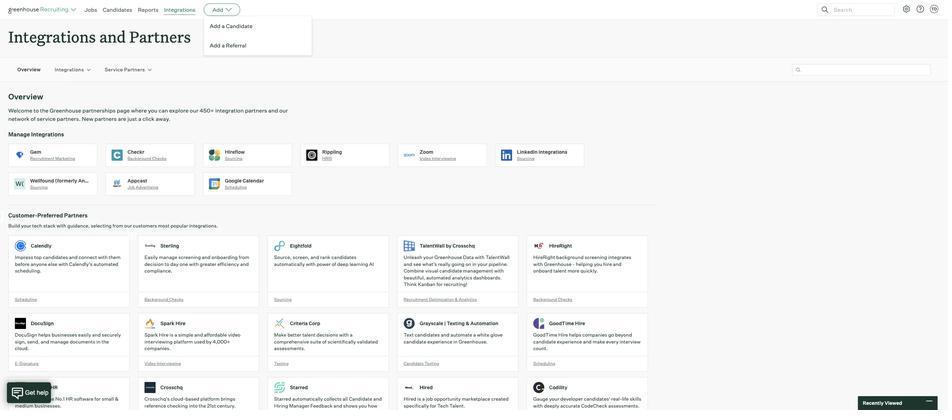 Task type: describe. For each thing, give the bounding box(es) containing it.
a inside spark hire is a simple and affordable video interviewing platform used by 4,000+ companies.
[[175, 332, 177, 338]]

hireright background screening integrates with greenhouse - helping you hire and onboard talent more quickly.
[[534, 255, 632, 274]]

them
[[109, 255, 121, 260]]

companies.
[[145, 346, 171, 352]]

going
[[452, 261, 465, 267]]

1 horizontal spatial our
[[190, 107, 199, 114]]

talent)
[[102, 178, 119, 184]]

sourcing up criteria
[[274, 297, 292, 302]]

bamboohr is the no.1 hr software for small & medium businesses.
[[15, 396, 119, 409]]

video interviewing
[[145, 361, 181, 366]]

0 horizontal spatial our
[[124, 223, 132, 229]]

1 horizontal spatial &
[[455, 297, 458, 302]]

your for build
[[21, 223, 31, 229]]

wellfound (formerly angellist talent) sourcing
[[30, 178, 119, 190]]

zoom
[[420, 149, 434, 155]]

for inside 'unleash your greenhouse data with talentwall and see what's really going on in your pipeline. combine visual candidate management with beautiful, automated analytics dashboards. think kanban for recruiting!'
[[437, 282, 443, 288]]

what's
[[423, 261, 437, 267]]

0 horizontal spatial partners
[[95, 116, 117, 122]]

add a referral
[[210, 42, 247, 49]]

of for make better talent decisions with a comprehensive suite of scientifically validated assessments.
[[322, 339, 327, 345]]

easily
[[145, 255, 158, 260]]

talent.
[[450, 403, 466, 409]]

job
[[128, 185, 135, 190]]

where
[[131, 107, 147, 114]]

of inside welcome to the greenhouse partnerships page where you can explore our 450+ integration partners and our network of service partners. new partners are just a click away.
[[31, 116, 36, 122]]

video
[[228, 332, 241, 338]]

visual
[[425, 268, 439, 274]]

goodtime for goodtime hire helps companies go beyond candidate experience and make every interview count.
[[534, 332, 558, 338]]

the inside docusign helps businesses easily and securely sign, send, and manage documents in the cloud.
[[102, 339, 109, 345]]

spark for spark hire
[[161, 321, 175, 327]]

checking
[[167, 403, 188, 409]]

a inside welcome to the greenhouse partnerships page where you can explore our 450+ integration partners and our network of service partners. new partners are just a click away.
[[138, 116, 141, 122]]

overview link
[[17, 66, 41, 73]]

automated inside 'unleash your greenhouse data with talentwall and see what's really going on in your pipeline. combine visual candidate management with beautiful, automated analytics dashboards. think kanban for recruiting!'
[[426, 275, 451, 281]]

by inside spark hire is a simple and affordable video interviewing platform used by 4,000+ companies.
[[206, 339, 212, 345]]

the inside welcome to the greenhouse partnerships page where you can explore our 450+ integration partners and our network of service partners. new partners are just a click away.
[[40, 107, 49, 114]]

created
[[492, 396, 509, 402]]

sourcing inside linkedin integrations sourcing
[[517, 156, 535, 161]]

0 vertical spatial talentwall
[[420, 243, 445, 249]]

interview
[[620, 339, 641, 345]]

partnerships
[[82, 107, 116, 114]]

starred for starred
[[290, 385, 308, 391]]

candidates
[[103, 6, 132, 13]]

with inside the make better talent decisions with a comprehensive suite of scientifically validated assessments.
[[339, 332, 349, 338]]

candidate inside text candidates and automate a white glove candidate experience in greenhouse.
[[404, 339, 427, 345]]

with right data
[[475, 255, 485, 260]]

21st
[[207, 403, 216, 409]]

rippling
[[322, 149, 342, 155]]

talent inside hireright background screening integrates with greenhouse - helping you hire and onboard talent more quickly.
[[554, 268, 567, 274]]

really
[[438, 261, 451, 267]]

hire for goodtime hire
[[575, 321, 586, 327]]

is for hired is a job opportunity marketplace created specifically for tech talent.
[[418, 396, 421, 402]]

1 vertical spatial partners
[[124, 67, 145, 73]]

suite
[[310, 339, 321, 345]]

starred automatically collects all candidate and hiring manager feedback and shows you how to improve your candidate experience
[[274, 396, 382, 411]]

opportunity
[[434, 396, 461, 402]]

your inside starred automatically collects all candidate and hiring manager feedback and shows you how to improve your candidate experience
[[300, 410, 310, 411]]

feedback
[[311, 403, 333, 409]]

experience inside text candidates and automate a white glove candidate experience in greenhouse.
[[428, 339, 453, 345]]

sterling
[[161, 243, 179, 249]]

talentwall inside 'unleash your greenhouse data with talentwall and see what's really going on in your pipeline. combine visual candidate management with beautiful, automated analytics dashboards. think kanban for recruiting!'
[[486, 255, 510, 260]]

customer-
[[8, 212, 37, 219]]

customers
[[133, 223, 157, 229]]

just
[[127, 116, 137, 122]]

hire for goodtime hire helps companies go beyond candidate experience and make every interview count.
[[559, 332, 568, 338]]

think
[[404, 282, 417, 288]]

is for bamboohr is the no.1 hr software for small & medium businesses.
[[42, 396, 46, 402]]

selecting
[[91, 223, 112, 229]]

else
[[48, 261, 57, 267]]

onboarding
[[212, 255, 238, 260]]

network
[[8, 116, 29, 122]]

background inside checkr background checks
[[128, 156, 151, 161]]

unleash
[[404, 255, 423, 260]]

beautiful,
[[404, 275, 425, 281]]

integrations and partners
[[8, 26, 191, 47]]

manage inside docusign helps businesses easily and securely sign, send, and manage documents in the cloud.
[[50, 339, 69, 345]]

with right else
[[58, 261, 68, 267]]

integrations.
[[189, 223, 218, 229]]

scheduling inside google calendar scheduling
[[225, 185, 247, 190]]

kanban
[[418, 282, 436, 288]]

0 horizontal spatial interviewing
[[157, 361, 181, 366]]

docusign for docusign
[[31, 321, 54, 327]]

for inside "hired is a job opportunity marketplace created specifically for tech talent."
[[430, 403, 437, 409]]

checkr
[[128, 149, 144, 155]]

new
[[82, 116, 93, 122]]

integrations
[[539, 149, 568, 155]]

one
[[180, 261, 188, 267]]

0 horizontal spatial video
[[145, 361, 156, 366]]

medium
[[15, 403, 34, 409]]

glove
[[491, 332, 503, 338]]

checks for hireright background screening integrates with greenhouse - helping you hire and onboard talent more quickly.
[[558, 297, 573, 302]]

you inside welcome to the greenhouse partnerships page where you can explore our 450+ integration partners and our network of service partners. new partners are just a click away.
[[148, 107, 158, 114]]

1 vertical spatial overview
[[8, 92, 43, 101]]

greater
[[200, 261, 217, 267]]

zoom video interviewing
[[420, 149, 456, 161]]

white
[[477, 332, 490, 338]]

greenhouse inside welcome to the greenhouse partnerships page where you can explore our 450+ integration partners and our network of service partners. new partners are just a click away.
[[50, 107, 81, 114]]

interviewing inside zoom video interviewing
[[432, 156, 456, 161]]

-
[[573, 261, 575, 267]]

service partners
[[105, 67, 145, 73]]

experience
[[335, 410, 361, 411]]

starred for starred automatically collects all candidate and hiring manager feedback and shows you how to improve your candidate experience
[[274, 396, 291, 402]]

450+
[[200, 107, 214, 114]]

assessments. for skills
[[609, 403, 640, 409]]

integrations for integrations and partners
[[8, 26, 96, 47]]

td menu
[[204, 16, 312, 55]]

2 horizontal spatial our
[[280, 107, 288, 114]]

0 horizontal spatial from
[[113, 223, 123, 229]]

recently
[[863, 401, 884, 407]]

your up management
[[478, 261, 488, 267]]

recruitment inside gem recruitment marketing
[[30, 156, 54, 161]]

greenhouse recruiting image
[[8, 6, 71, 14]]

to inside easily manage screening and onboarding from decision to day one with greater efficiency and compliance.
[[165, 261, 169, 267]]

video inside zoom video interviewing
[[420, 156, 431, 161]]

and inside spark hire is a simple and affordable video interviewing platform used by 4,000+ companies.
[[194, 332, 203, 338]]

hireright for hireright
[[550, 243, 573, 249]]

0 vertical spatial overview
[[17, 67, 41, 73]]

securely
[[102, 332, 121, 338]]

hireflow sourcing
[[225, 149, 245, 161]]

greenhouse inside 'unleash your greenhouse data with talentwall and see what's really going on in your pipeline. combine visual candidate management with beautiful, automated analytics dashboards. think kanban for recruiting!'
[[435, 255, 462, 260]]

interviewing
[[145, 339, 173, 345]]

candidate down text
[[404, 361, 424, 366]]

partners for customer-preferred partners
[[64, 212, 88, 219]]

background for hireright background screening integrates with greenhouse - helping you hire and onboard talent more quickly.
[[534, 297, 557, 302]]

0 vertical spatial partners
[[245, 107, 267, 114]]

integrations for integrations link to the top
[[164, 6, 196, 13]]

1 horizontal spatial recruitment
[[404, 297, 428, 302]]

with down pipeline.
[[495, 268, 504, 274]]

linkedin integrations sourcing
[[517, 149, 568, 161]]

candidate down feedback
[[311, 410, 334, 411]]

calendar
[[243, 178, 264, 184]]

0 horizontal spatial crosschq
[[161, 385, 183, 391]]

hire for spark hire
[[176, 321, 186, 327]]

1 vertical spatial integrations link
[[55, 66, 84, 73]]

you inside hireright background screening integrates with greenhouse - helping you hire and onboard talent more quickly.
[[594, 261, 603, 267]]

and inside 'unleash your greenhouse data with talentwall and see what's really going on in your pipeline. combine visual candidate management with beautiful, automated analytics dashboards. think kanban for recruiting!'
[[404, 261, 413, 267]]

your for gauge
[[550, 396, 560, 402]]

scheduling for impress top candidates and connect with them before anyone else with calendly's automated scheduling.
[[15, 297, 37, 302]]

the inside bamboohr is the no.1 hr software for small & medium businesses.
[[47, 396, 54, 402]]

a down add popup button
[[222, 23, 225, 29]]

partners.
[[57, 116, 81, 122]]

candidate inside add a candidate link
[[226, 23, 253, 29]]

text
[[404, 332, 414, 338]]

the inside crosschq's cloud-based platform brings reference checking into the 21st century.
[[199, 403, 206, 409]]

screen,
[[293, 255, 310, 260]]

2 horizontal spatial &
[[466, 321, 470, 327]]

calendly's
[[69, 261, 93, 267]]

how
[[368, 403, 378, 409]]

see
[[414, 261, 422, 267]]

codility
[[550, 385, 568, 391]]

in inside 'unleash your greenhouse data with talentwall and see what's really going on in your pipeline. combine visual candidate management with beautiful, automated analytics dashboards. think kanban for recruiting!'
[[473, 261, 477, 267]]

before
[[15, 261, 30, 267]]

century.
[[217, 403, 236, 409]]

validated
[[357, 339, 378, 345]]

analytics
[[459, 297, 477, 302]]

experience inside goodtime hire helps companies go beyond candidate experience and make every interview count.
[[557, 339, 582, 345]]

cloud-
[[171, 396, 186, 402]]

docusign for docusign helps businesses easily and securely sign, send, and manage documents in the cloud.
[[15, 332, 37, 338]]

combine
[[404, 268, 424, 274]]

candidate inside 'unleash your greenhouse data with talentwall and see what's really going on in your pipeline. combine visual candidate management with beautiful, automated analytics dashboards. think kanban for recruiting!'
[[440, 268, 462, 274]]

page
[[117, 107, 130, 114]]

automatically inside source, screen, and rank candidates automatically with power of deep learning ai
[[274, 261, 305, 267]]

e-signature
[[15, 361, 39, 366]]

welcome to the greenhouse partnerships page where you can explore our 450+ integration partners and our network of service partners. new partners are just a click away.
[[8, 107, 288, 122]]

and inside hireright background screening integrates with greenhouse - helping you hire and onboard talent more quickly.
[[613, 261, 622, 267]]

helps inside goodtime hire helps companies go beyond candidate experience and make every interview count.
[[569, 332, 582, 338]]

candidates'
[[584, 396, 611, 402]]

add a candidate
[[210, 23, 253, 29]]

candidate up shows on the left of page
[[349, 396, 373, 402]]

background for easily manage screening and onboarding from decision to day one with greater efficiency and compliance.
[[145, 297, 168, 302]]

every
[[607, 339, 619, 345]]

to inside starred automatically collects all candidate and hiring manager feedback and shows you how to improve your candidate experience
[[274, 410, 279, 411]]

e-
[[15, 361, 19, 366]]

gem recruitment marketing
[[30, 149, 75, 161]]

affordable
[[204, 332, 227, 338]]

automated inside impress top candidates and connect with them before anyone else with calendly's automated scheduling.
[[94, 261, 118, 267]]

with inside gauge your developer candidates' real-life skills with deeply accurate codecheck assessments.
[[534, 403, 543, 409]]

eightfold
[[290, 243, 312, 249]]

impress top candidates and connect with them before anyone else with calendly's automated scheduling.
[[15, 255, 121, 274]]

hired for hired
[[420, 385, 433, 391]]

marketplace
[[462, 396, 491, 402]]



Task type: locate. For each thing, give the bounding box(es) containing it.
2 vertical spatial you
[[359, 403, 367, 409]]

candidates up else
[[43, 255, 68, 260]]

0 vertical spatial video
[[420, 156, 431, 161]]

talentwall by crosschq
[[420, 243, 475, 249]]

1 horizontal spatial checks
[[169, 297, 184, 302]]

the up businesses.
[[47, 396, 54, 402]]

0 vertical spatial hired
[[420, 385, 433, 391]]

1 vertical spatial for
[[95, 396, 101, 402]]

sourcing down "linkedin"
[[517, 156, 535, 161]]

0 vertical spatial docusign
[[31, 321, 54, 327]]

hire inside spark hire is a simple and affordable video interviewing platform used by 4,000+ companies.
[[159, 332, 169, 338]]

2 horizontal spatial scheduling
[[534, 361, 556, 366]]

preferred
[[37, 212, 63, 219]]

from
[[113, 223, 123, 229], [239, 255, 250, 260]]

is up businesses.
[[42, 396, 46, 402]]

customer-preferred partners
[[8, 212, 88, 219]]

background checks up spark hire
[[145, 297, 184, 302]]

of left service
[[31, 116, 36, 122]]

to down hiring
[[274, 410, 279, 411]]

candidates inside impress top candidates and connect with them before anyone else with calendly's automated scheduling.
[[43, 255, 68, 260]]

platform inside spark hire is a simple and affordable video interviewing platform used by 4,000+ companies.
[[174, 339, 193, 345]]

automated
[[94, 261, 118, 267], [426, 275, 451, 281]]

tech
[[438, 403, 449, 409]]

1 vertical spatial docusign
[[15, 332, 37, 338]]

2 horizontal spatial candidate
[[534, 339, 556, 345]]

0 vertical spatial partners
[[129, 26, 191, 47]]

in
[[473, 261, 477, 267], [96, 339, 101, 345], [454, 339, 458, 345]]

2 vertical spatial &
[[115, 396, 119, 402]]

most
[[158, 223, 170, 229]]

make
[[593, 339, 606, 345]]

integrates
[[609, 255, 632, 260]]

for down job
[[430, 403, 437, 409]]

checks inside checkr background checks
[[152, 156, 167, 161]]

1 helps from the left
[[38, 332, 51, 338]]

1 horizontal spatial screening
[[585, 255, 608, 260]]

is inside bamboohr is the no.1 hr software for small & medium businesses.
[[42, 396, 46, 402]]

0 vertical spatial greenhouse
[[50, 107, 81, 114]]

of down decisions on the left of page
[[322, 339, 327, 345]]

and inside impress top candidates and connect with them before anyone else with calendly's automated scheduling.
[[69, 255, 78, 260]]

is up specifically
[[418, 396, 421, 402]]

2 vertical spatial for
[[430, 403, 437, 409]]

hr
[[66, 396, 73, 402]]

no.1
[[55, 396, 65, 402]]

texting right the |
[[447, 321, 465, 327]]

screening inside easily manage screening and onboarding from decision to day one with greater efficiency and compliance.
[[179, 255, 201, 260]]

your down manager
[[300, 410, 310, 411]]

& inside bamboohr is the no.1 hr software for small & medium businesses.
[[115, 396, 119, 402]]

0 horizontal spatial background checks
[[145, 297, 184, 302]]

testing
[[274, 361, 289, 366]]

service
[[105, 67, 123, 73]]

hire for spark hire is a simple and affordable video interviewing platform used by 4,000+ companies.
[[159, 332, 169, 338]]

starred
[[290, 385, 308, 391], [274, 396, 291, 402]]

add left referral
[[210, 42, 221, 49]]

0 vertical spatial bamboohr
[[31, 385, 58, 391]]

background down checkr
[[128, 156, 151, 161]]

2 vertical spatial scheduling
[[534, 361, 556, 366]]

1 vertical spatial hired
[[404, 396, 417, 402]]

assessments. down life
[[609, 403, 640, 409]]

1 vertical spatial interviewing
[[157, 361, 181, 366]]

add for add a candidate
[[210, 23, 221, 29]]

jobs link
[[85, 6, 97, 13]]

your
[[21, 223, 31, 229], [424, 255, 434, 260], [478, 261, 488, 267], [550, 396, 560, 402], [300, 410, 310, 411]]

1 vertical spatial texting
[[425, 361, 440, 366]]

add inside add a referral link
[[210, 42, 221, 49]]

0 horizontal spatial texting
[[425, 361, 440, 366]]

candidate down text
[[404, 339, 427, 345]]

add button
[[204, 3, 240, 16]]

helps up send,
[[38, 332, 51, 338]]

and inside welcome to the greenhouse partnerships page where you can explore our 450+ integration partners and our network of service partners. new partners are just a click away.
[[269, 107, 278, 114]]

checks for easily manage screening and onboarding from decision to day one with greater efficiency and compliance.
[[169, 297, 184, 302]]

manage inside easily manage screening and onboarding from decision to day one with greater efficiency and compliance.
[[159, 255, 177, 260]]

helps inside docusign helps businesses easily and securely sign, send, and manage documents in the cloud.
[[38, 332, 51, 338]]

crosschq's cloud-based platform brings reference checking into the 21st century.
[[145, 396, 236, 409]]

talent inside the make better talent decisions with a comprehensive suite of scientifically validated assessments.
[[303, 332, 316, 338]]

1 vertical spatial talentwall
[[486, 255, 510, 260]]

is inside spark hire is a simple and affordable video interviewing platform used by 4,000+ companies.
[[170, 332, 174, 338]]

0 horizontal spatial recruitment
[[30, 156, 54, 161]]

add for add a referral
[[210, 42, 221, 49]]

bamboohr
[[31, 385, 58, 391], [15, 396, 41, 402]]

for inside bamboohr is the no.1 hr software for small & medium businesses.
[[95, 396, 101, 402]]

manage
[[8, 131, 30, 138]]

1 horizontal spatial talentwall
[[486, 255, 510, 260]]

the up service
[[40, 107, 49, 114]]

scheduling down google
[[225, 185, 247, 190]]

calendly
[[31, 243, 52, 249]]

& up automate at bottom
[[466, 321, 470, 327]]

sourcing down the wellfound on the top left
[[30, 185, 48, 190]]

of inside source, screen, and rank candidates automatically with power of deep learning ai
[[332, 261, 336, 267]]

a left job
[[422, 396, 425, 402]]

2 vertical spatial of
[[322, 339, 327, 345]]

is inside "hired is a job opportunity marketplace created specifically for tech talent."
[[418, 396, 421, 402]]

screening for one
[[179, 255, 201, 260]]

0 horizontal spatial for
[[95, 396, 101, 402]]

hired for hired is a job opportunity marketplace created specifically for tech talent.
[[404, 396, 417, 402]]

screening for hire
[[585, 255, 608, 260]]

greenhouse up really
[[435, 255, 462, 260]]

0 vertical spatial goodtime
[[550, 321, 574, 327]]

0 vertical spatial by
[[446, 243, 452, 249]]

starred up hiring
[[274, 396, 291, 402]]

of
[[31, 116, 36, 122], [332, 261, 336, 267], [322, 339, 327, 345]]

assessments. down comprehensive
[[274, 346, 305, 352]]

1 vertical spatial manage
[[50, 339, 69, 345]]

0 horizontal spatial &
[[115, 396, 119, 402]]

background checks for hireright background screening integrates with greenhouse - helping you hire and onboard talent more quickly.
[[534, 297, 573, 302]]

1 vertical spatial video
[[145, 361, 156, 366]]

small
[[102, 396, 114, 402]]

1 horizontal spatial crosschq
[[453, 243, 475, 249]]

scheduling down scheduling.
[[15, 297, 37, 302]]

candidate up count.
[[534, 339, 556, 345]]

learning
[[350, 261, 368, 267]]

0 vertical spatial automated
[[94, 261, 118, 267]]

partners right service
[[124, 67, 145, 73]]

connect
[[79, 255, 97, 260]]

a left referral
[[222, 42, 225, 49]]

goodtime inside goodtime hire helps companies go beyond candidate experience and make every interview count.
[[534, 332, 558, 338]]

spark inside spark hire is a simple and affordable video interviewing platform used by 4,000+ companies.
[[145, 332, 158, 338]]

checks up spark hire
[[169, 297, 184, 302]]

assessments.
[[274, 346, 305, 352], [609, 403, 640, 409]]

talentwall up what's
[[420, 243, 445, 249]]

1 vertical spatial talent
[[303, 332, 316, 338]]

0 vertical spatial of
[[31, 116, 36, 122]]

2 screening from the left
[[585, 255, 608, 260]]

1 vertical spatial automated
[[426, 275, 451, 281]]

0 horizontal spatial hired
[[404, 396, 417, 402]]

wellfound
[[30, 178, 54, 184]]

automatically
[[274, 261, 305, 267], [292, 396, 323, 402]]

businesses.
[[35, 403, 62, 409]]

efficiency
[[218, 261, 239, 267]]

easily manage screening and onboarding from decision to day one with greater efficiency and compliance.
[[145, 255, 250, 274]]

for left "small"
[[95, 396, 101, 402]]

partners up guidance,
[[64, 212, 88, 219]]

0 vertical spatial integrations link
[[164, 6, 196, 13]]

0 vertical spatial texting
[[447, 321, 465, 327]]

manage down the businesses
[[50, 339, 69, 345]]

sourcing inside hireflow sourcing
[[225, 156, 243, 161]]

configure image
[[903, 5, 911, 13]]

background checks for easily manage screening and onboarding from decision to day one with greater efficiency and compliance.
[[145, 297, 184, 302]]

0 horizontal spatial experience
[[428, 339, 453, 345]]

hireright for hireright background screening integrates with greenhouse - helping you hire and onboard talent more quickly.
[[534, 255, 556, 260]]

rank
[[320, 255, 331, 260]]

with down gauge
[[534, 403, 543, 409]]

experience down the |
[[428, 339, 453, 345]]

0 horizontal spatial talentwall
[[420, 243, 445, 249]]

add for add
[[213, 6, 223, 13]]

advertising
[[136, 185, 158, 190]]

1 vertical spatial platform
[[201, 396, 220, 402]]

None text field
[[793, 64, 931, 75]]

1 horizontal spatial texting
[[447, 321, 465, 327]]

starred inside starred automatically collects all candidate and hiring manager feedback and shows you how to improve your candidate experience
[[274, 396, 291, 402]]

2 vertical spatial to
[[274, 410, 279, 411]]

candidates
[[43, 255, 68, 260], [332, 255, 357, 260], [415, 332, 440, 338]]

interviewing down the 'zoom'
[[432, 156, 456, 161]]

screening up helping
[[585, 255, 608, 260]]

go
[[609, 332, 615, 338]]

job
[[426, 396, 433, 402]]

crosschq up cloud-
[[161, 385, 183, 391]]

0 vertical spatial to
[[34, 107, 39, 114]]

0 vertical spatial automatically
[[274, 261, 305, 267]]

partners down reports on the top left
[[129, 26, 191, 47]]

based
[[186, 396, 199, 402]]

real-
[[612, 396, 622, 402]]

manage
[[159, 255, 177, 260], [50, 339, 69, 345]]

1 vertical spatial starred
[[274, 396, 291, 402]]

with inside hireright background screening integrates with greenhouse - helping you hire and onboard talent more quickly.
[[534, 261, 543, 267]]

docusign helps businesses easily and securely sign, send, and manage documents in the cloud.
[[15, 332, 121, 352]]

crosschq
[[453, 243, 475, 249], [161, 385, 183, 391]]

your inside gauge your developer candidates' real-life skills with deeply accurate codecheck assessments.
[[550, 396, 560, 402]]

video down companies.
[[145, 361, 156, 366]]

integrations
[[164, 6, 196, 13], [8, 26, 96, 47], [55, 67, 84, 73], [31, 131, 64, 138]]

bamboohr up medium
[[15, 396, 41, 402]]

& right "small"
[[115, 396, 119, 402]]

interviewing down companies.
[[157, 361, 181, 366]]

experience
[[428, 339, 453, 345], [557, 339, 582, 345]]

a
[[222, 23, 225, 29], [222, 42, 225, 49], [138, 116, 141, 122], [175, 332, 177, 338], [350, 332, 353, 338], [474, 332, 476, 338], [422, 396, 425, 402]]

service partners link
[[105, 66, 145, 73]]

0 horizontal spatial integrations link
[[55, 66, 84, 73]]

hire up interviewing
[[159, 332, 169, 338]]

hire inside goodtime hire helps companies go beyond candidate experience and make every interview count.
[[559, 332, 568, 338]]

codecheck
[[582, 403, 608, 409]]

with
[[57, 223, 66, 229], [98, 255, 108, 260], [475, 255, 485, 260], [58, 261, 68, 267], [189, 261, 199, 267], [306, 261, 316, 267], [534, 261, 543, 267], [495, 268, 504, 274], [339, 332, 349, 338], [534, 403, 543, 409]]

candidate
[[226, 23, 253, 29], [404, 361, 424, 366], [349, 396, 373, 402], [311, 410, 334, 411]]

candidates down "grayscale"
[[415, 332, 440, 338]]

scheduling.
[[15, 268, 41, 274]]

assessments. inside gauge your developer candidates' real-life skills with deeply accurate codecheck assessments.
[[609, 403, 640, 409]]

automated down visual
[[426, 275, 451, 281]]

0 vertical spatial from
[[113, 223, 123, 229]]

scheduling down count.
[[534, 361, 556, 366]]

1 background checks from the left
[[145, 297, 184, 302]]

2 horizontal spatial you
[[594, 261, 603, 267]]

docusign inside docusign helps businesses easily and securely sign, send, and manage documents in the cloud.
[[15, 332, 37, 338]]

0 vertical spatial interviewing
[[432, 156, 456, 161]]

background down onboard
[[534, 297, 557, 302]]

greenhouse up partners.
[[50, 107, 81, 114]]

2 vertical spatial partners
[[64, 212, 88, 219]]

and inside text candidates and automate a white glove candidate experience in greenhouse.
[[441, 332, 450, 338]]

candidates inside source, screen, and rank candidates automatically with power of deep learning ai
[[332, 255, 357, 260]]

hired up specifically
[[404, 396, 417, 402]]

in right documents on the left bottom of the page
[[96, 339, 101, 345]]

hireright up onboard
[[534, 255, 556, 260]]

0 horizontal spatial automated
[[94, 261, 118, 267]]

a inside "hired is a job opportunity marketplace created specifically for tech talent."
[[422, 396, 425, 402]]

1 horizontal spatial candidate
[[440, 268, 462, 274]]

checks up appcast job advertising
[[152, 156, 167, 161]]

for right kanban
[[437, 282, 443, 288]]

platform down simple at left
[[174, 339, 193, 345]]

with right one
[[189, 261, 199, 267]]

1 horizontal spatial to
[[165, 261, 169, 267]]

hireright inside hireright background screening integrates with greenhouse - helping you hire and onboard talent more quickly.
[[534, 255, 556, 260]]

is
[[170, 332, 174, 338], [42, 396, 46, 402], [418, 396, 421, 402]]

cloud.
[[15, 346, 29, 352]]

1 vertical spatial partners
[[95, 116, 117, 122]]

of for source, screen, and rank candidates automatically with power of deep learning ai
[[332, 261, 336, 267]]

hiring
[[274, 403, 288, 409]]

2 horizontal spatial greenhouse
[[544, 261, 572, 267]]

guidance,
[[67, 223, 90, 229]]

assessments. inside the make better talent decisions with a comprehensive suite of scientifically validated assessments.
[[274, 346, 305, 352]]

add down add popup button
[[210, 23, 221, 29]]

crosschq up data
[[453, 243, 475, 249]]

1 vertical spatial bamboohr
[[15, 396, 41, 402]]

1 horizontal spatial by
[[446, 243, 452, 249]]

grayscale
[[420, 321, 444, 327]]

experience down goodtime hire
[[557, 339, 582, 345]]

automatically inside starred automatically collects all candidate and hiring manager feedback and shows you how to improve your candidate experience
[[292, 396, 323, 402]]

starred up manager
[[290, 385, 308, 391]]

0 horizontal spatial candidate
[[404, 339, 427, 345]]

to inside welcome to the greenhouse partnerships page where you can explore our 450+ integration partners and our network of service partners. new partners are just a click away.
[[34, 107, 39, 114]]

bamboohr for bamboohr is the no.1 hr software for small & medium businesses.
[[15, 396, 41, 402]]

candidates inside text candidates and automate a white glove candidate experience in greenhouse.
[[415, 332, 440, 338]]

goodtime for goodtime hire
[[550, 321, 574, 327]]

1 horizontal spatial of
[[322, 339, 327, 345]]

2 vertical spatial greenhouse
[[544, 261, 572, 267]]

hireright up background
[[550, 243, 573, 249]]

1 horizontal spatial experience
[[557, 339, 582, 345]]

integrations for the bottommost integrations link
[[55, 67, 84, 73]]

businesses
[[52, 332, 77, 338]]

in inside docusign helps businesses easily and securely sign, send, and manage documents in the cloud.
[[96, 339, 101, 345]]

1 vertical spatial spark
[[145, 332, 158, 338]]

build
[[8, 223, 20, 229]]

0 horizontal spatial scheduling
[[15, 297, 37, 302]]

with right stack on the left bottom of page
[[57, 223, 66, 229]]

1 vertical spatial by
[[206, 339, 212, 345]]

from right selecting
[[113, 223, 123, 229]]

spark hire
[[161, 321, 186, 327]]

0 horizontal spatial of
[[31, 116, 36, 122]]

goodtime up goodtime hire helps companies go beyond candidate experience and make every interview count. on the bottom right of the page
[[550, 321, 574, 327]]

reports link
[[138, 6, 159, 13]]

hireflow
[[225, 149, 245, 155]]

impress
[[15, 255, 33, 260]]

2 experience from the left
[[557, 339, 582, 345]]

and inside source, screen, and rank candidates automatically with power of deep learning ai
[[311, 255, 319, 260]]

2 horizontal spatial in
[[473, 261, 477, 267]]

1 screening from the left
[[179, 255, 201, 260]]

signature
[[19, 361, 39, 366]]

bamboohr inside bamboohr is the no.1 hr software for small & medium businesses.
[[15, 396, 41, 402]]

are
[[118, 116, 126, 122]]

manage integrations
[[8, 131, 64, 138]]

0 vertical spatial you
[[148, 107, 158, 114]]

background down compliance.
[[145, 297, 168, 302]]

partners
[[245, 107, 267, 114], [95, 116, 117, 122]]

0 horizontal spatial screening
[[179, 255, 201, 260]]

1 horizontal spatial platform
[[201, 396, 220, 402]]

more
[[568, 268, 580, 274]]

a inside text candidates and automate a white glove candidate experience in greenhouse.
[[474, 332, 476, 338]]

1 horizontal spatial automated
[[426, 275, 451, 281]]

in inside text candidates and automate a white glove candidate experience in greenhouse.
[[454, 339, 458, 345]]

assessments. for comprehensive
[[274, 346, 305, 352]]

dashboards.
[[474, 275, 502, 281]]

recruiting!
[[444, 282, 468, 288]]

click
[[143, 116, 155, 122]]

0 horizontal spatial checks
[[152, 156, 167, 161]]

0 vertical spatial crosschq
[[453, 243, 475, 249]]

in down automate at bottom
[[454, 339, 458, 345]]

used
[[194, 339, 205, 345]]

reference
[[145, 403, 166, 409]]

platform inside crosschq's cloud-based platform brings reference checking into the 21st century.
[[201, 396, 220, 402]]

anyone
[[31, 261, 47, 267]]

helps down goodtime hire
[[569, 332, 582, 338]]

td button
[[929, 3, 940, 15]]

to left day
[[165, 261, 169, 267]]

with left them
[[98, 255, 108, 260]]

a up greenhouse.
[[474, 332, 476, 338]]

make better talent decisions with a comprehensive suite of scientifically validated assessments.
[[274, 332, 378, 352]]

spark for spark hire is a simple and affordable video interviewing platform used by 4,000+ companies.
[[145, 332, 158, 338]]

sourcing inside wellfound (formerly angellist talent) sourcing
[[30, 185, 48, 190]]

in right on
[[473, 261, 477, 267]]

2 vertical spatial add
[[210, 42, 221, 49]]

your down customer-
[[21, 223, 31, 229]]

from inside easily manage screening and onboarding from decision to day one with greater efficiency and compliance.
[[239, 255, 250, 260]]

candidate up referral
[[226, 23, 253, 29]]

partners right integration at top left
[[245, 107, 267, 114]]

2 horizontal spatial checks
[[558, 297, 573, 302]]

2 horizontal spatial candidates
[[415, 332, 440, 338]]

scheduling for goodtime hire helps companies go beyond candidate experience and make every interview count.
[[534, 361, 556, 366]]

reports
[[138, 6, 159, 13]]

0 horizontal spatial to
[[34, 107, 39, 114]]

0 vertical spatial for
[[437, 282, 443, 288]]

viewed
[[885, 401, 903, 407]]

0 vertical spatial talent
[[554, 268, 567, 274]]

1 horizontal spatial interviewing
[[432, 156, 456, 161]]

hire up companies
[[575, 321, 586, 327]]

a inside the make better talent decisions with a comprehensive suite of scientifically validated assessments.
[[350, 332, 353, 338]]

0 vertical spatial &
[[455, 297, 458, 302]]

referral
[[226, 42, 247, 49]]

pipeline.
[[489, 261, 509, 267]]

candidates up 'deep'
[[332, 255, 357, 260]]

1 experience from the left
[[428, 339, 453, 345]]

the right into
[[199, 403, 206, 409]]

0 horizontal spatial platform
[[174, 339, 193, 345]]

a up scientifically
[[350, 332, 353, 338]]

make
[[274, 332, 287, 338]]

manage up day
[[159, 255, 177, 260]]

with inside easily manage screening and onboarding from decision to day one with greater efficiency and compliance.
[[189, 261, 199, 267]]

with up scientifically
[[339, 332, 349, 338]]

by up really
[[446, 243, 452, 249]]

partners down partnerships
[[95, 116, 117, 122]]

and inside goodtime hire helps companies go beyond candidate experience and make every interview count.
[[583, 339, 592, 345]]

automated down them
[[94, 261, 118, 267]]

platform up 21st
[[201, 396, 220, 402]]

you inside starred automatically collects all candidate and hiring manager feedback and shows you how to improve your candidate experience
[[359, 403, 367, 409]]

by
[[446, 243, 452, 249], [206, 339, 212, 345]]

greenhouse inside hireright background screening integrates with greenhouse - helping you hire and onboard talent more quickly.
[[544, 261, 572, 267]]

1 horizontal spatial is
[[170, 332, 174, 338]]

hired up job
[[420, 385, 433, 391]]

your up what's
[[424, 255, 434, 260]]

screening up one
[[179, 255, 201, 260]]

2 background checks from the left
[[534, 297, 573, 302]]

bamboohr for bamboohr
[[31, 385, 58, 391]]

1 horizontal spatial in
[[454, 339, 458, 345]]

docusign up send,
[[31, 321, 54, 327]]

2 horizontal spatial is
[[418, 396, 421, 402]]

1 horizontal spatial assessments.
[[609, 403, 640, 409]]

with inside source, screen, and rank candidates automatically with power of deep learning ai
[[306, 261, 316, 267]]

add inside add a candidate link
[[210, 23, 221, 29]]

recruitment down gem
[[30, 156, 54, 161]]

our
[[190, 107, 199, 114], [280, 107, 288, 114], [124, 223, 132, 229]]

0 vertical spatial spark
[[161, 321, 175, 327]]

gauge your developer candidates' real-life skills with deeply accurate codecheck assessments.
[[534, 396, 642, 409]]

simple
[[178, 332, 193, 338]]

the down securely
[[102, 339, 109, 345]]

helps
[[38, 332, 51, 338], [569, 332, 582, 338]]

0 horizontal spatial spark
[[145, 332, 158, 338]]

candidate down really
[[440, 268, 462, 274]]

2 helps from the left
[[569, 332, 582, 338]]

your up deeply
[[550, 396, 560, 402]]

partners for integrations and partners
[[129, 26, 191, 47]]

1 horizontal spatial background checks
[[534, 297, 573, 302]]

of inside the make better talent decisions with a comprehensive suite of scientifically validated assessments.
[[322, 339, 327, 345]]

background checks up goodtime hire
[[534, 297, 573, 302]]

0 vertical spatial add
[[213, 6, 223, 13]]

bamboohr up businesses.
[[31, 385, 58, 391]]

candidate inside goodtime hire helps companies go beyond candidate experience and make every interview count.
[[534, 339, 556, 345]]

screening inside hireright background screening integrates with greenhouse - helping you hire and onboard talent more quickly.
[[585, 255, 608, 260]]

hired inside "hired is a job opportunity marketplace created specifically for tech talent."
[[404, 396, 417, 402]]

automate
[[451, 332, 473, 338]]

0 horizontal spatial manage
[[50, 339, 69, 345]]

grayscale | texting & automation
[[420, 321, 499, 327]]

add inside add popup button
[[213, 6, 223, 13]]

recruitment down think
[[404, 297, 428, 302]]

with down screen, at the left bottom of the page
[[306, 261, 316, 267]]

your for unleash
[[424, 255, 434, 260]]

Search text field
[[833, 5, 889, 15]]

1 vertical spatial recruitment
[[404, 297, 428, 302]]



Task type: vqa. For each thing, say whether or not it's contained in the screenshot.


